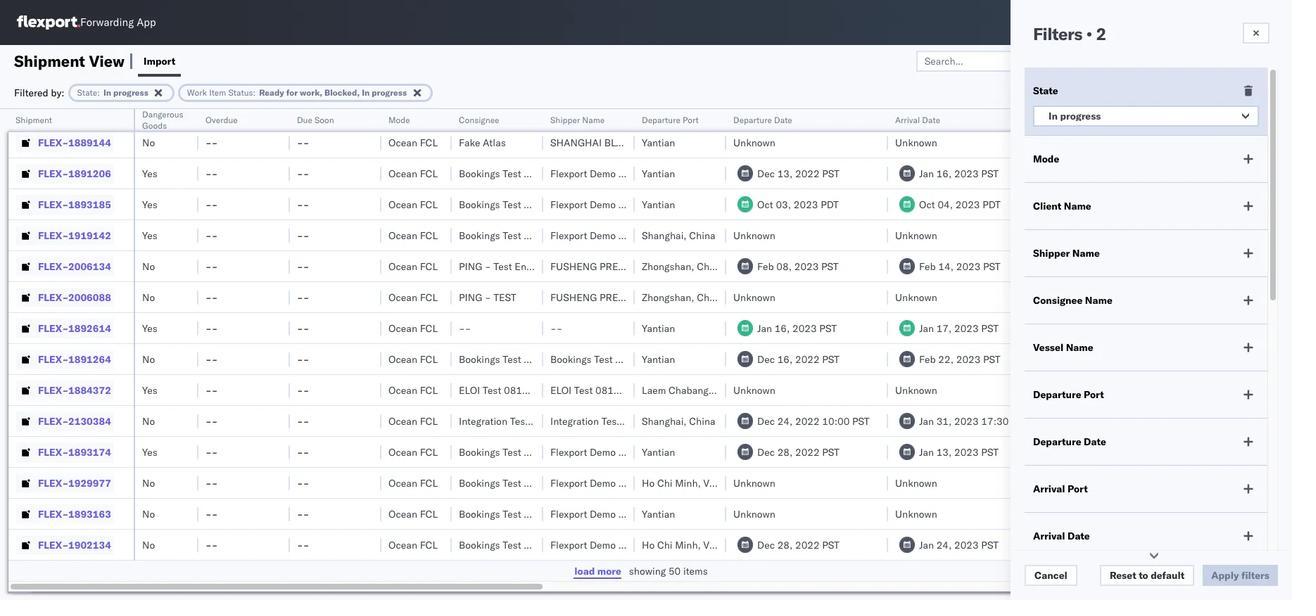 Task type: describe. For each thing, give the bounding box(es) containing it.
1 vertical spatial arrival date
[[1034, 530, 1091, 543]]

ping for ping - test entity
[[459, 260, 483, 273]]

file
[[1150, 55, 1167, 67]]

resize handle column header for departure port
[[710, 109, 727, 601]]

los angeles, ca for jan 09, 2023 pst
[[1058, 105, 1131, 118]]

test for flex-1893163
[[503, 508, 522, 521]]

ocean fcl for flex-1929977
[[389, 477, 438, 490]]

2022 for jan 13, 2023 pst
[[796, 446, 820, 459]]

chi for rotterdam, netherlands
[[658, 477, 673, 490]]

flex-1919142
[[38, 229, 111, 242]]

7 los angeles, ca from the top
[[1058, 446, 1131, 459]]

1889408
[[68, 105, 111, 118]]

bookings for flex-1929977
[[459, 477, 500, 490]]

feb 08, 2023 pst
[[758, 260, 839, 273]]

by:
[[51, 86, 65, 99]]

ca for jan 13, 2023 pst
[[1117, 136, 1131, 149]]

2 : from the left
[[253, 87, 256, 98]]

flexport for 1893163
[[551, 508, 588, 521]]

final port button
[[1051, 112, 1128, 126]]

consignee for flex-1893163
[[524, 508, 571, 521]]

departure port inside 'button'
[[642, 115, 699, 125]]

1902134
[[68, 539, 111, 552]]

fcl for flex-1891264
[[420, 353, 438, 366]]

flex-2006134 button
[[15, 257, 114, 276]]

flex-1893163
[[38, 508, 111, 521]]

state : in progress
[[77, 87, 148, 98]]

flex- for 1893163
[[38, 508, 68, 521]]

1 vertical spatial jan 16, 2023 pst
[[758, 322, 837, 335]]

ho for rotterdam, netherlands
[[642, 477, 655, 490]]

ocean for 1884372
[[389, 384, 418, 397]]

los angeles, ca for jan 23, 2023 pst
[[1058, 353, 1131, 366]]

ho for los angeles, ca
[[642, 539, 655, 552]]

ocean for 1893163
[[389, 508, 418, 521]]

departure port button
[[635, 112, 713, 126]]

bluetech
[[605, 136, 655, 149]]

1 : from the left
[[97, 87, 100, 98]]

flex-1889408
[[38, 105, 111, 118]]

final
[[1058, 115, 1077, 125]]

4 ca from the top
[[1117, 260, 1131, 273]]

bookings for flex-1902134
[[459, 539, 500, 552]]

ocean fcl for flex-1919142
[[389, 229, 438, 242]]

flex-1893185
[[38, 198, 111, 211]]

shanghai
[[551, 136, 602, 149]]

flexport for 1929977
[[551, 477, 588, 490]]

fcl for flex-1919142
[[420, 229, 438, 242]]

3 shanghai, china from the top
[[642, 415, 716, 428]]

progress inside button
[[1061, 110, 1102, 123]]

2 eloi test 081801 from the left
[[551, 384, 632, 397]]

port inside button
[[1079, 115, 1095, 125]]

test for flex-1891264
[[503, 353, 522, 366]]

50
[[669, 566, 681, 578]]

fcl for flex-1892614
[[420, 322, 438, 335]]

bookings for flex-1893163
[[459, 508, 500, 521]]

feb 22, 2023 pst
[[920, 353, 1001, 366]]

date inside quoted delivery date
[[1149, 120, 1167, 131]]

2 eloi from the left
[[551, 384, 572, 397]]

resize handle column header for consignee
[[527, 109, 544, 601]]

resize handle column header for shipment
[[117, 109, 134, 601]]

bookings test shipper china
[[551, 353, 679, 366]]

bookings test consignee for flex-1919142
[[459, 229, 571, 242]]

2 081801 from the left
[[596, 384, 632, 397]]

resize handle column header for departure date
[[872, 109, 889, 601]]

16, up "dec 24, 2022 10:00 pst"
[[778, 353, 793, 366]]

no for flex-1889408
[[142, 105, 155, 118]]

flex- for 2006088
[[38, 291, 68, 304]]

dec 16, 2022 pst
[[758, 353, 840, 366]]

0 horizontal spatial in
[[103, 87, 111, 98]]

2006088
[[68, 291, 111, 304]]

7 yantian from the top
[[642, 508, 676, 521]]

ocean for 1891264
[[389, 353, 418, 366]]

load
[[575, 566, 595, 578]]

1 vertical spatial mode
[[1034, 153, 1060, 165]]

bookings test consignee for flex-1929977
[[459, 477, 571, 490]]

shipper for flex-1893163
[[619, 508, 654, 521]]

24, for 2022
[[778, 415, 793, 428]]

7 ca from the top
[[1117, 446, 1131, 459]]

phoenix
[[1058, 291, 1094, 304]]

oct for oct 04, 2023 pdt
[[920, 198, 936, 211]]

1 vertical spatial 13,
[[778, 167, 793, 180]]

jun 19, 2023 pdt
[[1149, 415, 1230, 428]]

flex- for 1889408
[[38, 105, 68, 118]]

zhongshan, china for ping - test entity
[[642, 260, 724, 273]]

flexport demo shipper co. for dec 28, 2022 pst
[[551, 446, 670, 459]]

flex-1893174 button
[[15, 443, 114, 462]]

ping - test
[[459, 291, 517, 304]]

1 vertical spatial departure date
[[1034, 436, 1107, 449]]

2022 for feb 22, 2023 pst
[[796, 353, 820, 366]]

1 horizontal spatial in
[[362, 87, 370, 98]]

showing 50 items
[[629, 566, 708, 578]]

no for flex-1893163
[[142, 508, 155, 521]]

1 horizontal spatial progress
[[372, 87, 407, 98]]

test for flex-1891206
[[503, 167, 522, 180]]

flex-1884372
[[38, 384, 111, 397]]

bookings test consignee for flex-1902134
[[459, 539, 571, 552]]

forwarding app
[[80, 16, 156, 29]]

laem chabang, thailand
[[642, 384, 754, 397]]

china for bookings test consignee
[[690, 229, 716, 242]]

flex-1902134 button
[[15, 536, 114, 555]]

ocean for 1889408
[[389, 105, 418, 118]]

filters
[[1034, 23, 1083, 44]]

2130384
[[68, 415, 111, 428]]

2 horizontal spatial 13,
[[1167, 136, 1182, 149]]

shipper name inside button
[[551, 115, 605, 125]]

1929977
[[68, 477, 111, 490]]

flex-2006134
[[38, 260, 111, 273]]

yes for flex-1884372
[[142, 384, 158, 397]]

oct 03, 2023 pdt
[[758, 198, 839, 211]]

shanghai, china for --
[[642, 105, 716, 118]]

co., for test
[[654, 260, 675, 273]]

os
[[1253, 17, 1267, 27]]

showing
[[629, 566, 666, 578]]

shanghai, for --
[[642, 105, 687, 118]]

no for flex-2130384
[[142, 415, 155, 428]]

•
[[1087, 23, 1093, 44]]

ho chi minh, vietnam for rotterdam, netherlands
[[642, 477, 741, 490]]

entity
[[515, 260, 541, 273]]

filtered
[[14, 86, 48, 99]]

departure date inside button
[[734, 115, 793, 125]]

angeles, for dec 04, 2023 pst
[[1076, 322, 1115, 335]]

flex-1889144 button
[[15, 133, 114, 152]]

feb 16, 2023 pst
[[1149, 539, 1231, 552]]

ho chi minh, vietnam for los angeles, ca
[[642, 539, 741, 552]]

consignee button
[[452, 112, 530, 126]]

fusheng for ping - test entity
[[551, 260, 597, 273]]

flex-1891264
[[38, 353, 111, 366]]

consignee name
[[1034, 294, 1113, 307]]

ocean fcl for flex-1893185
[[389, 198, 438, 211]]

fcl for flex-1884372
[[420, 384, 438, 397]]

name right the client
[[1065, 200, 1092, 213]]

1 eloi from the left
[[459, 384, 480, 397]]

flex-1889144
[[38, 136, 111, 149]]

chabang,
[[669, 384, 712, 397]]

los for unknown
[[1058, 508, 1074, 521]]

containe button
[[1255, 106, 1293, 132]]

1 yantian from the top
[[642, 136, 676, 149]]

os button
[[1244, 6, 1276, 39]]

yes for flex-1892614
[[142, 322, 158, 335]]

2
[[1097, 23, 1107, 44]]

flex-1891206 button
[[15, 164, 114, 183]]

shipper name button
[[544, 112, 621, 126]]

due soon
[[297, 115, 334, 125]]

arrival date inside button
[[896, 115, 941, 125]]

dec for feb 22, 2023 pst
[[758, 353, 775, 366]]

demo for 1893174
[[590, 446, 616, 459]]

default
[[1152, 570, 1185, 582]]

consignee for flex-1891264
[[524, 353, 571, 366]]

shipper for flex-1919142
[[619, 229, 654, 242]]

5 co. from the top
[[656, 508, 670, 521]]

17:30
[[982, 415, 1009, 428]]

1892614
[[68, 322, 111, 335]]

3 shanghai, from the top
[[642, 415, 687, 428]]

test
[[494, 291, 517, 304]]

Search... text field
[[917, 50, 1070, 71]]

pdt for oct 04, 2023 pdt
[[983, 198, 1001, 211]]

in progress button
[[1034, 106, 1260, 127]]

test for flex-1929977
[[503, 477, 522, 490]]

bookings for flex-1891264
[[459, 353, 500, 366]]

work item status : ready for work, blocked, in progress
[[187, 87, 407, 98]]

containe
[[1262, 109, 1293, 131]]

shipment button
[[8, 112, 120, 126]]

flex-2130384 button
[[15, 412, 114, 431]]

angeles, for feb 06, 2023 pst
[[1076, 229, 1115, 242]]

1889144
[[68, 136, 111, 149]]

1893163
[[68, 508, 111, 521]]

demo for 1893163
[[590, 508, 616, 521]]

0 vertical spatial co.,
[[658, 136, 678, 149]]

mode button
[[382, 112, 438, 126]]

app
[[137, 16, 156, 29]]

los for dec 04, 2023 pst
[[1058, 322, 1074, 335]]

0 horizontal spatial jan 13, 2023 pst
[[920, 446, 999, 459]]

flex- for 1893185
[[38, 198, 68, 211]]

mofu0
[[1262, 260, 1293, 273]]

flexport. image
[[17, 15, 80, 30]]

rotterdam, for ho chi minh, vietnam
[[1058, 477, 1108, 490]]

flex-1893174
[[38, 446, 111, 459]]

demo for 1891206
[[590, 167, 616, 180]]

los angeles, ca for jan 13, 2023 pst
[[1058, 136, 1131, 149]]

los for jan 13, 2023 pst
[[1058, 136, 1074, 149]]

dec 28, 2022 pst for yantian
[[758, 446, 840, 459]]

ocean for 1891206
[[389, 167, 418, 180]]

angeles, for jan 09, 2023 pst
[[1076, 105, 1115, 118]]

ltd for test
[[677, 260, 694, 273]]

flex-1929977 button
[[15, 474, 114, 493]]

filtered by:
[[14, 86, 65, 99]]

flex-1929977
[[38, 477, 111, 490]]

flex-1902134
[[38, 539, 111, 552]]

31,
[[937, 415, 952, 428]]

yes for flex-1893185
[[142, 198, 158, 211]]

(vietnam) for rotterdam, netherlands
[[656, 477, 705, 490]]

06,
[[1169, 229, 1184, 242]]

exception
[[1169, 55, 1216, 67]]

04, for dec
[[1169, 322, 1185, 335]]

yes for flex-1893174
[[142, 446, 158, 459]]

co., for test
[[654, 291, 675, 304]]

1 horizontal spatial shipper name
[[1034, 247, 1101, 260]]

cancel
[[1035, 570, 1068, 582]]

msdu7
[[1262, 446, 1293, 458]]

08,
[[777, 260, 792, 273]]

ocean fcl for flex-1893163
[[389, 508, 438, 521]]

1893185
[[68, 198, 111, 211]]

jan 31, 2023 17:30 pst
[[920, 415, 1029, 428]]

shipment view
[[14, 51, 125, 71]]

09,
[[1167, 105, 1182, 118]]

resize handle column header for mode
[[435, 109, 452, 601]]

jun
[[1149, 415, 1165, 428]]

1 horizontal spatial jan 16, 2023 pst
[[920, 167, 999, 180]]

jan 17, 2023 pst
[[920, 322, 999, 335]]

4 los angeles, ca from the top
[[1058, 260, 1131, 273]]

flex- for 1891206
[[38, 167, 68, 180]]

1 081801 from the left
[[504, 384, 541, 397]]

3 resize handle column header from the left
[[273, 109, 290, 601]]



Task type: locate. For each thing, give the bounding box(es) containing it.
flex- down "flex-1893163" button
[[38, 539, 68, 552]]

ocean fcl for flex-1891206
[[389, 167, 438, 180]]

yes down goods
[[142, 167, 158, 180]]

ca for jan 09, 2023 pst
[[1117, 105, 1131, 118]]

resize handle column header for arrival date
[[1034, 109, 1051, 601]]

1 vertical spatial flexport demo shipper (vietnam)
[[551, 539, 705, 552]]

3 flexport demo shipper co. from the top
[[551, 229, 670, 242]]

dec 28, 2022 pst for ho chi minh, vietnam
[[758, 539, 840, 552]]

departure date up arrival port
[[1034, 436, 1107, 449]]

2 28, from the top
[[778, 539, 793, 552]]

081801
[[504, 384, 541, 397], [596, 384, 632, 397]]

pdt left the client
[[983, 198, 1001, 211]]

los for feb 06, 2023 pst
[[1058, 229, 1074, 242]]

test
[[503, 167, 522, 180], [503, 198, 522, 211], [503, 229, 522, 242], [494, 260, 513, 273], [503, 353, 522, 366], [595, 353, 613, 366], [483, 384, 502, 397], [575, 384, 593, 397], [503, 446, 522, 459], [503, 477, 522, 490], [503, 508, 522, 521], [503, 539, 522, 552]]

0 vertical spatial departure port
[[642, 115, 699, 125]]

5 flex- from the top
[[38, 229, 68, 242]]

flex- inside 'button'
[[38, 291, 68, 304]]

shipment for shipment view
[[14, 51, 85, 71]]

due
[[297, 115, 313, 125]]

0 horizontal spatial jan 16, 2023 pst
[[758, 322, 837, 335]]

eloi
[[459, 384, 480, 397], [551, 384, 572, 397]]

2 ocean fcl from the top
[[389, 136, 438, 149]]

name up phoenix
[[1073, 247, 1101, 260]]

0 vertical spatial shipment
[[14, 51, 85, 71]]

4 ocean from the top
[[389, 198, 418, 211]]

2 co. from the top
[[656, 198, 670, 211]]

items
[[684, 566, 708, 578]]

0 horizontal spatial eloi
[[459, 384, 480, 397]]

2 2022 from the top
[[796, 353, 820, 366]]

1 vertical spatial jan 13, 2023 pst
[[920, 446, 999, 459]]

8 ocean fcl from the top
[[389, 322, 438, 335]]

1 horizontal spatial eloi test 081801
[[551, 384, 632, 397]]

flex-1891264 button
[[15, 350, 114, 369]]

1 vertical spatial dec 28, 2022 pst
[[758, 539, 840, 552]]

1 ocean fcl from the top
[[389, 105, 438, 118]]

more
[[598, 566, 622, 578]]

no right '1929977'
[[142, 477, 155, 490]]

0 horizontal spatial mode
[[389, 115, 410, 125]]

rotterdam,
[[1058, 415, 1108, 428], [1058, 477, 1108, 490]]

1 horizontal spatial eloi
[[551, 384, 572, 397]]

1 vertical spatial ho chi minh, vietnam
[[642, 539, 741, 552]]

no right 2130384
[[142, 415, 155, 428]]

2 ping from the top
[[459, 291, 483, 304]]

1 ca from the top
[[1117, 105, 1131, 118]]

2 ocean from the top
[[389, 136, 418, 149]]

oct up feb 14, 2023 pst
[[920, 198, 936, 211]]

1893174
[[68, 446, 111, 459]]

6 los angeles, ca from the top
[[1058, 353, 1131, 366]]

0 horizontal spatial progress
[[113, 87, 148, 98]]

file exception button
[[1128, 50, 1225, 71], [1128, 50, 1225, 71]]

2 flexport from the top
[[551, 198, 588, 211]]

flexport demo shipper (vietnam)
[[551, 477, 705, 490], [551, 539, 705, 552]]

cancel button
[[1025, 566, 1078, 587]]

12 flex- from the top
[[38, 446, 68, 459]]

consignee for flex-1893185
[[524, 198, 571, 211]]

4 2022 from the top
[[796, 446, 820, 459]]

forwarding app link
[[17, 15, 156, 30]]

feb
[[1149, 229, 1166, 242], [758, 260, 774, 273], [920, 260, 936, 273], [920, 353, 936, 366], [1149, 539, 1166, 552]]

demo for 1919142
[[590, 229, 616, 242]]

departure port down the vessel name
[[1034, 389, 1105, 401]]

ping up ping - test
[[459, 260, 483, 273]]

1 vertical spatial ltd
[[677, 260, 694, 273]]

flex- down "shipment" button
[[38, 136, 68, 149]]

name right vessel
[[1067, 342, 1094, 354]]

chi
[[658, 477, 673, 490], [658, 539, 673, 552]]

import
[[144, 55, 176, 67]]

1891206
[[68, 167, 111, 180]]

fcl
[[420, 105, 438, 118], [420, 136, 438, 149], [420, 167, 438, 180], [420, 198, 438, 211], [420, 229, 438, 242], [420, 260, 438, 273], [420, 291, 438, 304], [420, 322, 438, 335], [420, 353, 438, 366], [420, 384, 438, 397], [420, 415, 438, 428], [420, 446, 438, 459], [420, 477, 438, 490], [420, 508, 438, 521], [420, 539, 438, 552]]

7 demo from the top
[[590, 539, 616, 552]]

test for flex-1893174
[[503, 446, 522, 459]]

0 horizontal spatial oct
[[758, 198, 774, 211]]

pdt for oct 03, 2023 pdt
[[821, 198, 839, 211]]

4 no from the top
[[142, 291, 155, 304]]

dangerous goods
[[142, 109, 184, 131]]

1 vertical spatial fusheng precision co., ltd
[[551, 291, 694, 304]]

0 vertical spatial 04,
[[938, 198, 954, 211]]

yes right 1919142
[[142, 229, 158, 242]]

9 los from the top
[[1058, 539, 1074, 552]]

minh, for rotterdam,
[[676, 477, 701, 490]]

2 horizontal spatial pdt
[[1212, 415, 1230, 428]]

7 los from the top
[[1058, 446, 1074, 459]]

1 vertical spatial shipment
[[15, 115, 52, 125]]

fake atlas
[[459, 136, 506, 149]]

chi for los angeles, ca
[[658, 539, 673, 552]]

4 yantian from the top
[[642, 322, 676, 335]]

1 horizontal spatial 13,
[[937, 446, 952, 459]]

2 ho from the top
[[642, 539, 655, 552]]

dec 28, 2022 pst
[[758, 446, 840, 459], [758, 539, 840, 552]]

13, up "03,"
[[778, 167, 793, 180]]

bookings test consignee for flex-1891206
[[459, 167, 571, 180]]

0 horizontal spatial departure port
[[642, 115, 699, 125]]

1 eloi test 081801 from the left
[[459, 384, 541, 397]]

ready
[[259, 87, 284, 98]]

yantian for dec 13, 2022 pst
[[642, 167, 676, 180]]

4 angeles, from the top
[[1076, 260, 1115, 273]]

: up 1889408
[[97, 87, 100, 98]]

1 vertical spatial 24,
[[937, 539, 952, 552]]

yantian for dec 16, 2022 pst
[[642, 353, 676, 366]]

0 vertical spatial chi
[[658, 477, 673, 490]]

1 shanghai, china from the top
[[642, 105, 716, 118]]

7 angeles, from the top
[[1076, 446, 1115, 459]]

precision for ping - test
[[600, 291, 652, 304]]

no right 1902134
[[142, 539, 155, 552]]

feb left 14,
[[920, 260, 936, 273]]

15 ocean from the top
[[389, 539, 418, 552]]

dangerous goods button
[[135, 106, 193, 132]]

flex- down flex-1919142 button
[[38, 260, 68, 273]]

0 vertical spatial 24,
[[778, 415, 793, 428]]

22,
[[939, 353, 954, 366]]

flex- for 1891264
[[38, 353, 68, 366]]

3 flexport from the top
[[551, 229, 588, 242]]

7 bookings test consignee from the top
[[459, 508, 571, 521]]

ocean for 1889144
[[389, 136, 418, 149]]

2 beach, from the top
[[1082, 384, 1113, 397]]

shanghai,
[[642, 105, 687, 118], [642, 229, 687, 242], [642, 415, 687, 428]]

16, up dec 16, 2022 pst
[[775, 322, 790, 335]]

california up jun on the bottom right of the page
[[1116, 384, 1159, 397]]

13, down 31,
[[937, 446, 952, 459]]

2 shanghai, china from the top
[[642, 229, 716, 242]]

ca
[[1117, 105, 1131, 118], [1117, 136, 1131, 149], [1117, 229, 1131, 242], [1117, 260, 1131, 273], [1117, 322, 1131, 335], [1117, 353, 1131, 366], [1117, 446, 1131, 459], [1117, 508, 1131, 521], [1117, 539, 1131, 552]]

0 vertical spatial arrival
[[896, 115, 921, 125]]

california up feb 06, 2023 pst
[[1116, 198, 1159, 211]]

flex- for 1892614
[[38, 322, 68, 335]]

0 horizontal spatial state
[[77, 87, 97, 98]]

4 co. from the top
[[656, 446, 670, 459]]

mode
[[389, 115, 410, 125], [1034, 153, 1060, 165]]

client
[[1034, 200, 1062, 213]]

bookings test consignee for flex-1893185
[[459, 198, 571, 211]]

no right 1893163
[[142, 508, 155, 521]]

jan 13, 2023 pst down quoted delivery date button
[[1149, 136, 1229, 149]]

4 yes from the top
[[142, 322, 158, 335]]

2 angeles, from the top
[[1076, 136, 1115, 149]]

reset
[[1111, 570, 1137, 582]]

feb for feb 06, 2023 pst
[[1149, 229, 1166, 242]]

0 horizontal spatial arrival date
[[896, 115, 941, 125]]

11 fcl from the top
[[420, 415, 438, 428]]

1 horizontal spatial departure port
[[1034, 389, 1105, 401]]

1 vertical spatial arrival
[[1034, 483, 1066, 496]]

ocean for 2130384
[[389, 415, 418, 428]]

shipper name up shanghai
[[551, 115, 605, 125]]

consignee inside button
[[459, 115, 500, 125]]

0 vertical spatial 13,
[[1167, 136, 1182, 149]]

name up the vessel name
[[1086, 294, 1113, 307]]

1 vertical spatial long
[[1058, 384, 1080, 397]]

0 vertical spatial jan 16, 2023 pst
[[920, 167, 999, 180]]

pdt
[[821, 198, 839, 211], [983, 198, 1001, 211], [1212, 415, 1230, 428]]

4 flexport demo shipper co. from the top
[[551, 446, 670, 459]]

netherlands down jun on the bottom right of the page
[[1110, 477, 1166, 490]]

2 demo from the top
[[590, 198, 616, 211]]

oct left "03,"
[[758, 198, 774, 211]]

arrival
[[896, 115, 921, 125], [1034, 483, 1066, 496], [1034, 530, 1066, 543]]

arrival date button
[[889, 112, 1037, 126]]

yantian
[[642, 136, 676, 149], [642, 167, 676, 180], [642, 198, 676, 211], [642, 322, 676, 335], [642, 353, 676, 366], [642, 446, 676, 459], [642, 508, 676, 521]]

0 vertical spatial (vietnam)
[[656, 477, 705, 490]]

1 vertical spatial zhongshan, china
[[642, 291, 724, 304]]

flex- for 1902134
[[38, 539, 68, 552]]

in inside button
[[1049, 110, 1058, 123]]

04, up 23,
[[1169, 322, 1185, 335]]

yes right 1884372
[[142, 384, 158, 397]]

3 bookings test consignee from the top
[[459, 229, 571, 242]]

2023
[[1185, 105, 1209, 118], [1185, 136, 1209, 149], [955, 167, 979, 180], [794, 198, 819, 211], [956, 198, 981, 211], [1186, 229, 1211, 242], [795, 260, 819, 273], [957, 260, 981, 273], [793, 322, 817, 335], [955, 322, 979, 335], [1187, 322, 1212, 335], [957, 353, 981, 366], [1185, 353, 1209, 366], [955, 415, 979, 428], [1185, 415, 1209, 428], [955, 446, 979, 459], [955, 539, 979, 552], [1186, 539, 1211, 552]]

13 flex- from the top
[[38, 477, 68, 490]]

1 horizontal spatial jan 13, 2023 pst
[[1149, 136, 1229, 149]]

departure inside button
[[734, 115, 772, 125]]

overdue
[[206, 115, 238, 125]]

1 (vietnam) from the top
[[656, 477, 705, 490]]

0 vertical spatial 28,
[[778, 446, 793, 459]]

0 vertical spatial long
[[1058, 198, 1080, 211]]

shipment down 'filtered'
[[15, 115, 52, 125]]

blocked,
[[325, 87, 360, 98]]

2 flexport demo shipper (vietnam) from the top
[[551, 539, 705, 552]]

0 vertical spatial ping
[[459, 260, 483, 273]]

yes right 1893174
[[142, 446, 158, 459]]

bookings test consignee for flex-1891264
[[459, 353, 571, 366]]

2 minh, from the top
[[676, 539, 701, 552]]

0 horizontal spatial pdt
[[821, 198, 839, 211]]

5 bookings test consignee from the top
[[459, 446, 571, 459]]

1 vertical spatial shipper name
[[1034, 247, 1101, 260]]

beach, right the client
[[1082, 198, 1113, 211]]

1 vertical spatial long beach, california
[[1058, 384, 1159, 397]]

ping left test
[[459, 291, 483, 304]]

7 resize handle column header from the left
[[618, 109, 635, 601]]

no for flex-1902134
[[142, 539, 155, 552]]

shipment for shipment
[[15, 115, 52, 125]]

jan 16, 2023 pst up oct 04, 2023 pdt
[[920, 167, 999, 180]]

demo for 1902134
[[590, 539, 616, 552]]

0 vertical spatial departure date
[[734, 115, 793, 125]]

0 vertical spatial ho chi minh, vietnam
[[642, 477, 741, 490]]

precision for ping - test entity
[[600, 260, 652, 273]]

7 ocean from the top
[[389, 291, 418, 304]]

-
[[206, 105, 212, 118], [212, 105, 218, 118], [297, 105, 303, 118], [303, 105, 309, 118], [459, 105, 465, 118], [465, 105, 471, 118], [551, 105, 557, 118], [557, 105, 563, 118], [206, 136, 212, 149], [212, 136, 218, 149], [297, 136, 303, 149], [303, 136, 309, 149], [206, 167, 212, 180], [212, 167, 218, 180], [297, 167, 303, 180], [303, 167, 309, 180], [206, 198, 212, 211], [212, 198, 218, 211], [297, 198, 303, 211], [303, 198, 309, 211], [206, 229, 212, 242], [212, 229, 218, 242], [297, 229, 303, 242], [303, 229, 309, 242], [206, 260, 212, 273], [212, 260, 218, 273], [297, 260, 303, 273], [303, 260, 309, 273], [485, 260, 491, 273], [206, 291, 212, 304], [212, 291, 218, 304], [297, 291, 303, 304], [303, 291, 309, 304], [485, 291, 491, 304], [206, 322, 212, 335], [212, 322, 218, 335], [297, 322, 303, 335], [303, 322, 309, 335], [459, 322, 465, 335], [465, 322, 471, 335], [551, 322, 557, 335], [557, 322, 563, 335], [206, 353, 212, 366], [212, 353, 218, 366], [297, 353, 303, 366], [303, 353, 309, 366], [206, 384, 212, 397], [212, 384, 218, 397], [297, 384, 303, 397], [303, 384, 309, 397], [206, 415, 212, 428], [212, 415, 218, 428], [297, 415, 303, 428], [303, 415, 309, 428], [206, 446, 212, 459], [212, 446, 218, 459], [297, 446, 303, 459], [303, 446, 309, 459], [206, 477, 212, 490], [212, 477, 218, 490], [297, 477, 303, 490], [303, 477, 309, 490], [206, 508, 212, 521], [212, 508, 218, 521], [297, 508, 303, 521], [303, 508, 309, 521], [206, 539, 212, 552], [212, 539, 218, 552], [297, 539, 303, 552], [303, 539, 309, 552]]

fcl for flex-1902134
[[420, 539, 438, 552]]

flexport demo shipper co. for dec 13, 2022 pst
[[551, 167, 670, 180]]

9 ocean fcl from the top
[[389, 353, 438, 366]]

shipment inside button
[[15, 115, 52, 125]]

1 horizontal spatial arrival date
[[1034, 530, 1091, 543]]

state up final
[[1034, 85, 1059, 97]]

4 demo from the top
[[590, 446, 616, 459]]

19,
[[1167, 415, 1182, 428]]

ca for jan 23, 2023 pst
[[1117, 353, 1131, 366]]

flex- up flex-1892614 button
[[38, 291, 68, 304]]

2 horizontal spatial in
[[1049, 110, 1058, 123]]

flex- up flex-2130384 button
[[38, 384, 68, 397]]

0 vertical spatial netherlands
[[1110, 415, 1166, 428]]

flex- for 1893174
[[38, 446, 68, 459]]

3 ocean fcl from the top
[[389, 167, 438, 180]]

rotterdam, netherlands
[[1058, 415, 1166, 428], [1058, 477, 1166, 490]]

3 ca from the top
[[1117, 229, 1131, 242]]

departure date button
[[727, 112, 875, 126]]

co. for dec 28, 2022 pst
[[656, 446, 670, 459]]

import button
[[138, 45, 181, 77]]

load more button
[[574, 565, 622, 579]]

ocean fcl for flex-1889408
[[389, 105, 438, 118]]

2 zhongshan, china from the top
[[642, 291, 724, 304]]

flexport for 1891206
[[551, 167, 588, 180]]

2 vertical spatial shanghai, china
[[642, 415, 716, 428]]

no up goods
[[142, 105, 155, 118]]

1 horizontal spatial state
[[1034, 85, 1059, 97]]

1 vertical spatial minh,
[[676, 539, 701, 552]]

vessel name
[[1034, 342, 1094, 354]]

flex- up flex-1884372 button at the bottom left of the page
[[38, 353, 68, 366]]

0 horizontal spatial 13,
[[778, 167, 793, 180]]

15 fcl from the top
[[420, 539, 438, 552]]

ocean fcl for flex-1893174
[[389, 446, 438, 459]]

no for flex-2006088
[[142, 291, 155, 304]]

flexport for 1893174
[[551, 446, 588, 459]]

1 vertical spatial 04,
[[1169, 322, 1185, 335]]

0 vertical spatial zhongshan,
[[642, 260, 695, 273]]

flex- up flex-1891264 button
[[38, 322, 68, 335]]

flex- up flex-1902134 button at left
[[38, 508, 68, 521]]

1 ping from the top
[[459, 260, 483, 273]]

netherlands for ho chi minh, vietnam
[[1110, 477, 1166, 490]]

ocean for 1929977
[[389, 477, 418, 490]]

2 ho chi minh, vietnam from the top
[[642, 539, 741, 552]]

flex- for 1884372
[[38, 384, 68, 397]]

8 angeles, from the top
[[1076, 508, 1115, 521]]

2 no from the top
[[142, 136, 155, 149]]

feb for feb 16, 2023 pst
[[1149, 539, 1166, 552]]

28, for ho chi minh, vietnam
[[778, 539, 793, 552]]

demo for 1929977
[[590, 477, 616, 490]]

0 vertical spatial minh,
[[676, 477, 701, 490]]

name
[[583, 115, 605, 125], [1065, 200, 1092, 213], [1073, 247, 1101, 260], [1086, 294, 1113, 307], [1067, 342, 1094, 354]]

los angeles, ca
[[1058, 105, 1131, 118], [1058, 136, 1131, 149], [1058, 229, 1131, 242], [1058, 260, 1131, 273], [1058, 322, 1131, 335], [1058, 353, 1131, 366], [1058, 446, 1131, 459], [1058, 508, 1131, 521], [1058, 539, 1131, 552]]

1 vertical spatial chi
[[658, 539, 673, 552]]

13, down quoted delivery date
[[1167, 136, 1182, 149]]

0 vertical spatial jan 13, 2023 pst
[[1149, 136, 1229, 149]]

2 zhongshan, from the top
[[642, 291, 695, 304]]

1 vertical spatial rotterdam,
[[1058, 477, 1108, 490]]

fcl for flex-2130384
[[420, 415, 438, 428]]

nyku9
[[1262, 415, 1293, 427]]

consignee
[[459, 115, 500, 125], [524, 167, 571, 180], [524, 198, 571, 211], [524, 229, 571, 242], [1034, 294, 1083, 307], [524, 353, 571, 366], [524, 446, 571, 459], [524, 477, 571, 490], [524, 508, 571, 521], [524, 539, 571, 552]]

final port
[[1058, 115, 1095, 125]]

12 fcl from the top
[[420, 446, 438, 459]]

shipper inside button
[[551, 115, 580, 125]]

11 ocean from the top
[[389, 415, 418, 428]]

co. for oct 03, 2023 pdt
[[656, 198, 670, 211]]

4 resize handle column header from the left
[[365, 109, 382, 601]]

ocean fcl for flex-1902134
[[389, 539, 438, 552]]

california for yantian
[[1116, 198, 1159, 211]]

0 vertical spatial ltd
[[681, 136, 698, 149]]

dec for jan 13, 2023 pst
[[758, 446, 775, 459]]

1 vertical spatial beach,
[[1082, 384, 1113, 397]]

4 fcl from the top
[[420, 198, 438, 211]]

1 horizontal spatial pdt
[[983, 198, 1001, 211]]

fusheng precision co., ltd
[[551, 260, 694, 273], [551, 291, 694, 304]]

1 fcl from the top
[[420, 105, 438, 118]]

soon
[[315, 115, 334, 125]]

jan 13, 2023 pst down 31,
[[920, 446, 999, 459]]

1 vertical spatial fusheng
[[551, 291, 597, 304]]

arrival inside button
[[896, 115, 921, 125]]

beach, down the vessel name
[[1082, 384, 1113, 397]]

reset to default
[[1111, 570, 1185, 582]]

fusheng right entity
[[551, 260, 597, 273]]

ca for dec 04, 2023 pst
[[1117, 322, 1131, 335]]

flex-1893163 button
[[15, 505, 114, 524]]

fcl for flex-1929977
[[420, 477, 438, 490]]

1 minh, from the top
[[676, 477, 701, 490]]

0 vertical spatial california
[[1116, 198, 1159, 211]]

11 resize handle column header from the left
[[1125, 109, 1142, 601]]

jan 16, 2023 pst
[[920, 167, 999, 180], [758, 322, 837, 335]]

6 fcl from the top
[[420, 260, 438, 273]]

shipment
[[14, 51, 85, 71], [15, 115, 52, 125]]

5 flexport demo shipper co. from the top
[[551, 508, 670, 521]]

1 beach, from the top
[[1082, 198, 1113, 211]]

flex- down flex-1884372 button at the bottom left of the page
[[38, 415, 68, 428]]

test for flex-1902134
[[503, 539, 522, 552]]

24,
[[778, 415, 793, 428], [937, 539, 952, 552]]

los for jan 09, 2023 pst
[[1058, 105, 1074, 118]]

0 vertical spatial mode
[[389, 115, 410, 125]]

pdt down dec 13, 2022 pst
[[821, 198, 839, 211]]

demo for 1893185
[[590, 198, 616, 211]]

0 vertical spatial zhongshan, china
[[642, 260, 724, 273]]

consignee for flex-1893174
[[524, 446, 571, 459]]

1 horizontal spatial oct
[[920, 198, 936, 211]]

8 bookings test consignee from the top
[[459, 539, 571, 552]]

13 ocean fcl from the top
[[389, 477, 438, 490]]

no down goods
[[142, 136, 155, 149]]

feb left 22,
[[920, 353, 936, 366]]

2 vietnam from the top
[[704, 539, 741, 552]]

0 vertical spatial shanghai, china
[[642, 105, 716, 118]]

2 horizontal spatial progress
[[1061, 110, 1102, 123]]

1 horizontal spatial 081801
[[596, 384, 632, 397]]

0 vertical spatial flexport demo shipper (vietnam)
[[551, 477, 705, 490]]

15 ocean fcl from the top
[[389, 539, 438, 552]]

0 horizontal spatial :
[[97, 87, 100, 98]]

mode inside button
[[389, 115, 410, 125]]

4 ocean fcl from the top
[[389, 198, 438, 211]]

california
[[1116, 198, 1159, 211], [1116, 384, 1159, 397]]

16,
[[937, 167, 952, 180], [775, 322, 790, 335], [778, 353, 793, 366], [1169, 539, 1184, 552]]

1 vertical spatial rotterdam, netherlands
[[1058, 477, 1166, 490]]

no right 2006088
[[142, 291, 155, 304]]

pdt right 19,
[[1212, 415, 1230, 428]]

ocean for 1893185
[[389, 198, 418, 211]]

6 resize handle column header from the left
[[527, 109, 544, 601]]

co.
[[656, 167, 670, 180], [656, 198, 670, 211], [656, 229, 670, 242], [656, 446, 670, 459], [656, 508, 670, 521]]

0 horizontal spatial 24,
[[778, 415, 793, 428]]

angeles, for feb 16, 2023 pst
[[1076, 539, 1115, 552]]

flex- up flex-2006134 button at left
[[38, 229, 68, 242]]

11 flex- from the top
[[38, 415, 68, 428]]

14 ocean from the top
[[389, 508, 418, 521]]

ping - test entity
[[459, 260, 541, 273]]

6 flexport from the top
[[551, 508, 588, 521]]

0 vertical spatial arrival date
[[896, 115, 941, 125]]

feb left 06,
[[1149, 229, 1166, 242]]

resize handle column header
[[117, 109, 134, 601], [182, 109, 199, 601], [273, 109, 290, 601], [365, 109, 382, 601], [435, 109, 452, 601], [527, 109, 544, 601], [618, 109, 635, 601], [710, 109, 727, 601], [872, 109, 889, 601], [1034, 109, 1051, 601], [1125, 109, 1142, 601], [1238, 109, 1255, 601]]

Search Shipments (/) text field
[[1023, 12, 1159, 33]]

1 angeles, from the top
[[1076, 105, 1115, 118]]

1 vertical spatial ping
[[459, 291, 483, 304]]

12 resize handle column header from the left
[[1238, 109, 1255, 601]]

state up 1889408
[[77, 87, 97, 98]]

los angeles, ca for feb 06, 2023 pst
[[1058, 229, 1131, 242]]

1 precision from the top
[[600, 260, 652, 273]]

shipper name up phoenix
[[1034, 247, 1101, 260]]

1 ho from the top
[[642, 477, 655, 490]]

0 vertical spatial ho
[[642, 477, 655, 490]]

california for laem chabang, thailand
[[1116, 384, 1159, 397]]

netherlands left 19,
[[1110, 415, 1166, 428]]

1 zhongshan, from the top
[[642, 260, 695, 273]]

bookings for flex-1893185
[[459, 198, 500, 211]]

consignee for flex-1902134
[[524, 539, 571, 552]]

flex- down flex-2130384 button
[[38, 446, 68, 459]]

file exception
[[1150, 55, 1216, 67]]

15 flex- from the top
[[38, 539, 68, 552]]

flex- up "flex-1893163" button
[[38, 477, 68, 490]]

yantian for dec 28, 2022 pst
[[642, 446, 676, 459]]

ocean for 2006088
[[389, 291, 418, 304]]

feb 14, 2023 pst
[[920, 260, 1001, 273]]

1 vertical spatial shanghai,
[[642, 229, 687, 242]]

5 flexport from the top
[[551, 477, 588, 490]]

2 vertical spatial 13,
[[937, 446, 952, 459]]

0 horizontal spatial shipper name
[[551, 115, 605, 125]]

beach, for laem chabang, thailand
[[1082, 384, 1113, 397]]

2 ca from the top
[[1117, 136, 1131, 149]]

yes right the 1892614
[[142, 322, 158, 335]]

17,
[[937, 322, 952, 335]]

feb up reset to default button
[[1149, 539, 1166, 552]]

departure port up bluetech
[[642, 115, 699, 125]]

1 horizontal spatial :
[[253, 87, 256, 98]]

28, for yantian
[[778, 446, 793, 459]]

zhongshan, china for ping - test
[[642, 291, 724, 304]]

3 co. from the top
[[656, 229, 670, 242]]

departure inside 'button'
[[642, 115, 681, 125]]

2 vertical spatial arrival
[[1034, 530, 1066, 543]]

1 vertical spatial ho
[[642, 539, 655, 552]]

no right 1891264
[[142, 353, 155, 366]]

14 fcl from the top
[[420, 508, 438, 521]]

0 vertical spatial beach,
[[1082, 198, 1113, 211]]

jan 23, 2023 pst
[[1149, 353, 1229, 366]]

name up shanghai
[[583, 115, 605, 125]]

no for flex-1929977
[[142, 477, 155, 490]]

ca for feb 06, 2023 pst
[[1117, 229, 1131, 242]]

departure date up dec 13, 2022 pst
[[734, 115, 793, 125]]

name inside shipper name button
[[583, 115, 605, 125]]

2 vertical spatial co.,
[[654, 291, 675, 304]]

0 vertical spatial rotterdam, netherlands
[[1058, 415, 1166, 428]]

5 fcl from the top
[[420, 229, 438, 242]]

yes right 1893185
[[142, 198, 158, 211]]

no right the 2006134 at left top
[[142, 260, 155, 273]]

3 los from the top
[[1058, 229, 1074, 242]]

china for --
[[690, 105, 716, 118]]

long beach, california for laem chabang, thailand
[[1058, 384, 1159, 397]]

flex- up flex-1893185 button
[[38, 167, 68, 180]]

6 no from the top
[[142, 415, 155, 428]]

8 fcl from the top
[[420, 322, 438, 335]]

14 ocean fcl from the top
[[389, 508, 438, 521]]

16, up oct 04, 2023 pdt
[[937, 167, 952, 180]]

0 horizontal spatial departure date
[[734, 115, 793, 125]]

--
[[206, 105, 218, 118], [297, 105, 309, 118], [459, 105, 471, 118], [551, 105, 563, 118], [206, 136, 218, 149], [297, 136, 309, 149], [206, 167, 218, 180], [297, 167, 309, 180], [206, 198, 218, 211], [297, 198, 309, 211], [206, 229, 218, 242], [297, 229, 309, 242], [206, 260, 218, 273], [297, 260, 309, 273], [206, 291, 218, 304], [297, 291, 309, 304], [206, 322, 218, 335], [297, 322, 309, 335], [459, 322, 471, 335], [551, 322, 563, 335], [206, 353, 218, 366], [297, 353, 309, 366], [206, 384, 218, 397], [297, 384, 309, 397], [206, 415, 218, 428], [297, 415, 309, 428], [206, 446, 218, 459], [297, 446, 309, 459], [206, 477, 218, 490], [297, 477, 309, 490], [206, 508, 218, 521], [297, 508, 309, 521], [206, 539, 218, 552], [297, 539, 309, 552]]

2 yantian from the top
[[642, 167, 676, 180]]

goods
[[142, 120, 167, 131]]

bookings test consignee for flex-1893174
[[459, 446, 571, 459]]

1884372
[[68, 384, 111, 397]]

4 los from the top
[[1058, 260, 1074, 273]]

0 vertical spatial vietnam
[[704, 477, 741, 490]]

7 flexport from the top
[[551, 539, 588, 552]]

beach, for yantian
[[1082, 198, 1113, 211]]

2022 for jan 31, 2023 17:30 pst
[[796, 415, 820, 428]]

flexport for 1919142
[[551, 229, 588, 242]]

1 vertical spatial california
[[1116, 384, 1159, 397]]

fcl for flex-1889408
[[420, 105, 438, 118]]

ocean
[[389, 105, 418, 118], [389, 136, 418, 149], [389, 167, 418, 180], [389, 198, 418, 211], [389, 229, 418, 242], [389, 260, 418, 273], [389, 291, 418, 304], [389, 322, 418, 335], [389, 353, 418, 366], [389, 384, 418, 397], [389, 415, 418, 428], [389, 446, 418, 459], [389, 477, 418, 490], [389, 508, 418, 521], [389, 539, 418, 552]]

04, up 14,
[[938, 198, 954, 211]]

oct 04, 2023 pdt
[[920, 198, 1001, 211]]

dec
[[758, 167, 775, 180], [1149, 322, 1167, 335], [758, 353, 775, 366], [758, 415, 775, 428], [758, 446, 775, 459], [758, 539, 775, 552]]

fusheng right test
[[551, 291, 597, 304]]

flex- down flex-1891206 button
[[38, 198, 68, 211]]

angeles,
[[1076, 105, 1115, 118], [1076, 136, 1115, 149], [1076, 229, 1115, 242], [1076, 260, 1115, 273], [1076, 322, 1115, 335], [1076, 353, 1115, 366], [1076, 446, 1115, 459], [1076, 508, 1115, 521], [1076, 539, 1115, 552]]

0 vertical spatial rotterdam,
[[1058, 415, 1108, 428]]

0 horizontal spatial 081801
[[504, 384, 541, 397]]

1 horizontal spatial departure date
[[1034, 436, 1107, 449]]

16, up 'default'
[[1169, 539, 1184, 552]]

ocean for 1919142
[[389, 229, 418, 242]]

jan 24, 2023 pst
[[920, 539, 999, 552]]

3 yes from the top
[[142, 229, 158, 242]]

shanghai, china
[[642, 105, 716, 118], [642, 229, 716, 242], [642, 415, 716, 428]]

flex- down "by:"
[[38, 105, 68, 118]]

shipment up "by:"
[[14, 51, 85, 71]]

1 vertical spatial shanghai, china
[[642, 229, 716, 242]]

: left 'ready'
[[253, 87, 256, 98]]

ltd
[[681, 136, 698, 149], [677, 260, 694, 273], [677, 291, 694, 304]]

port inside 'button'
[[683, 115, 699, 125]]

jan 16, 2023 pst up dec 16, 2022 pst
[[758, 322, 837, 335]]

fcl for flex-1893163
[[420, 508, 438, 521]]

9 angeles, from the top
[[1076, 539, 1115, 552]]

2 vertical spatial shanghai,
[[642, 415, 687, 428]]

feb left 08,
[[758, 260, 774, 273]]

6 yantian from the top
[[642, 446, 676, 459]]

flex-1889408 button
[[15, 102, 114, 121]]

3 2022 from the top
[[796, 415, 820, 428]]

dangerous
[[142, 109, 184, 120]]

8 resize handle column header from the left
[[710, 109, 727, 601]]



Task type: vqa. For each thing, say whether or not it's contained in the screenshot.
12th Ocean
yes



